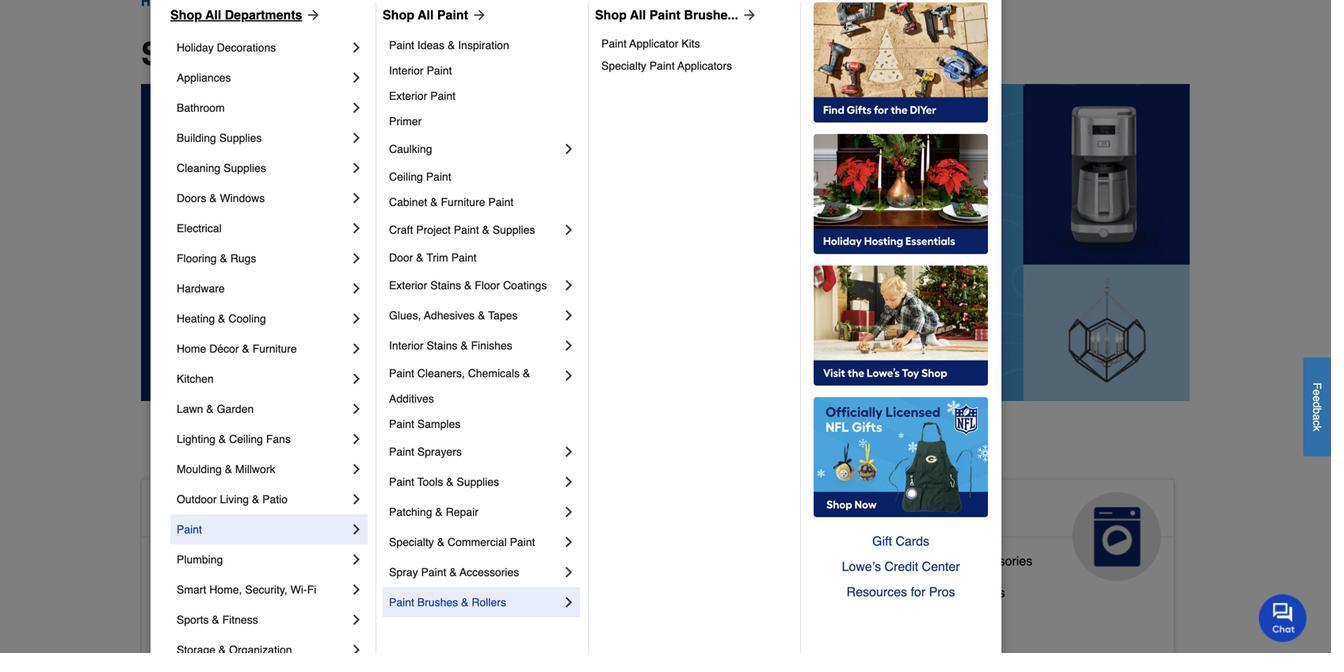 Task type: vqa. For each thing, say whether or not it's contained in the screenshot.
first arrow right image
yes



Task type: describe. For each thing, give the bounding box(es) containing it.
millwork
[[235, 463, 275, 476]]

f e e d b a c k button
[[1304, 357, 1332, 456]]

specialty paint applicators
[[602, 59, 733, 72]]

doors
[[177, 192, 206, 205]]

interior for interior stains & finishes
[[389, 339, 424, 352]]

& inside animal & pet care
[[588, 499, 604, 524]]

paint down animal at the left of the page
[[510, 536, 535, 549]]

entry
[[219, 617, 248, 632]]

chemicals
[[468, 367, 520, 380]]

exterior stains & floor coatings
[[389, 279, 547, 292]]

chevron right image for glues, adhesives & tapes
[[561, 308, 577, 323]]

chevron right image for heating & cooling
[[349, 311, 365, 327]]

fitness
[[222, 614, 258, 626]]

specialty for specialty & commercial paint
[[389, 536, 434, 549]]

0 horizontal spatial pet
[[508, 611, 527, 625]]

& up the door & trim paint 'link'
[[482, 224, 490, 236]]

ceiling paint
[[389, 170, 452, 183]]

electrical
[[177, 222, 222, 235]]

c
[[1312, 420, 1324, 426]]

officially licensed n f l gifts. shop now. image
[[814, 397, 989, 518]]

paint inside paint cleaners, chemicals & additives
[[389, 367, 415, 380]]

primer link
[[389, 109, 577, 134]]

doors & windows
[[177, 192, 265, 205]]

paint up cabinet & furniture paint
[[426, 170, 452, 183]]

0 vertical spatial appliances
[[177, 71, 231, 84]]

shop all departments link
[[170, 6, 322, 25]]

& right tools
[[446, 476, 454, 488]]

gift
[[873, 534, 893, 549]]

flooring & rugs link
[[177, 243, 349, 274]]

supplies up the door & trim paint 'link'
[[493, 224, 535, 236]]

glues,
[[389, 309, 421, 322]]

building supplies link
[[177, 123, 349, 153]]

home décor & furniture link
[[177, 334, 349, 364]]

sports & fitness link
[[177, 605, 349, 635]]

stains for interior
[[427, 339, 458, 352]]

accessories for appliance parts & accessories
[[965, 554, 1033, 568]]

lowe's credit center link
[[814, 554, 989, 580]]

arrow right image
[[739, 7, 758, 23]]

& down accessible bedroom link
[[212, 614, 219, 626]]

chevron right image for paint cleaners, chemicals & additives
[[561, 368, 577, 384]]

all for shop all paint brushe...
[[630, 8, 646, 22]]

1 vertical spatial appliances
[[861, 499, 980, 524]]

trim
[[427, 251, 448, 264]]

accessible bathroom
[[155, 554, 274, 568]]

f
[[1312, 383, 1324, 389]]

hardware link
[[177, 274, 349, 304]]

find gifts for the diyer. image
[[814, 2, 989, 123]]

ceiling paint link
[[389, 164, 577, 189]]

cleaning supplies
[[177, 162, 266, 174]]

& left millwork
[[225, 463, 232, 476]]

f e e d b a c k
[[1312, 383, 1324, 431]]

shop for shop all departments
[[170, 8, 202, 22]]

1 vertical spatial furniture
[[253, 342, 297, 355]]

chevron right image for patching & repair
[[561, 504, 577, 520]]

accessible for accessible home
[[155, 499, 271, 524]]

samples
[[418, 418, 461, 430]]

chevron right image for bathroom
[[349, 100, 365, 116]]

& left floor on the top left of page
[[465, 279, 472, 292]]

heating & cooling link
[[177, 304, 349, 334]]

chevron right image for interior stains & finishes
[[561, 338, 577, 354]]

chevron right image for appliances
[[349, 70, 365, 86]]

& right lawn at the left bottom
[[206, 403, 214, 415]]

shop all departments
[[141, 36, 471, 72]]

paint samples link
[[389, 411, 577, 437]]

center
[[922, 559, 960, 574]]

k
[[1312, 426, 1324, 431]]

interior paint
[[389, 64, 452, 77]]

livestock supplies link
[[508, 575, 613, 607]]

shop for shop all paint brushe...
[[595, 8, 627, 22]]

exterior paint
[[389, 90, 456, 102]]

paint down additives
[[389, 418, 415, 430]]

wine
[[931, 585, 960, 600]]

paint down applicator on the top of page
[[650, 59, 675, 72]]

shop all paint
[[383, 8, 468, 22]]

1 vertical spatial ceiling
[[229, 433, 263, 446]]

& right décor
[[242, 342, 250, 355]]

paint up applicator on the top of page
[[650, 8, 681, 22]]

cabinet & furniture paint link
[[389, 189, 577, 215]]

exterior for exterior paint
[[389, 90, 427, 102]]

beverage & wine chillers link
[[861, 582, 1006, 614]]

plumbing
[[177, 553, 223, 566]]

repair
[[446, 506, 479, 518]]

& down patching & repair on the bottom left of page
[[437, 536, 445, 549]]

paint down ideas
[[427, 64, 452, 77]]

& right cabinet
[[431, 196, 438, 208]]

accessible bedroom
[[155, 585, 270, 600]]

caulking link
[[389, 134, 561, 164]]

chevron right image for paint tools & supplies
[[561, 474, 577, 490]]

paint right spray
[[421, 566, 447, 579]]

exterior for exterior stains & floor coatings
[[389, 279, 427, 292]]

accessible for accessible entry & home
[[155, 617, 215, 632]]

chevron right image for spray paint & accessories
[[561, 564, 577, 580]]

accessible for accessible bedroom
[[155, 585, 215, 600]]

specialty & commercial paint
[[389, 536, 535, 549]]

chevron right image for moulding & millwork
[[349, 461, 365, 477]]

chevron right image for exterior stains & floor coatings
[[561, 277, 577, 293]]

lighting & ceiling fans link
[[177, 424, 349, 454]]

credit
[[885, 559, 919, 574]]

supplies for cleaning supplies
[[224, 162, 266, 174]]

kits
[[682, 37, 700, 50]]

interior paint link
[[389, 58, 577, 83]]

& left tapes
[[478, 309, 486, 322]]

additives
[[389, 392, 434, 405]]

for
[[911, 585, 926, 599]]

1 vertical spatial bathroom
[[219, 554, 274, 568]]

windows
[[220, 192, 265, 205]]

chevron right image for paint brushes & rollers
[[561, 595, 577, 610]]

fi
[[307, 583, 317, 596]]

paint cleaners, chemicals & additives link
[[389, 361, 561, 411]]

specialty & commercial paint link
[[389, 527, 561, 557]]

0 horizontal spatial appliances link
[[177, 63, 349, 93]]

chevron right image for craft project paint & supplies
[[561, 222, 577, 238]]

& inside 'link'
[[416, 251, 424, 264]]

appliance
[[861, 554, 917, 568]]

home inside home décor & furniture link
[[177, 342, 206, 355]]

chevron right image for hardware
[[349, 281, 365, 296]]

pros
[[930, 585, 956, 599]]

chevron right image for home décor & furniture
[[349, 341, 365, 357]]

paint inside 'link'
[[452, 251, 477, 264]]

shop
[[141, 36, 220, 72]]

bedroom
[[219, 585, 270, 600]]

parts
[[920, 554, 950, 568]]

beverage
[[861, 585, 915, 600]]

resources for pros link
[[814, 580, 989, 605]]

outdoor living & patio
[[177, 493, 288, 506]]

home décor & furniture
[[177, 342, 297, 355]]

coatings
[[503, 279, 547, 292]]

home inside "accessible entry & home" link
[[264, 617, 298, 632]]

& left patio
[[252, 493, 259, 506]]

finishes
[[471, 339, 513, 352]]

& right houses,
[[616, 611, 625, 625]]

tools
[[418, 476, 443, 488]]

accessible for accessible bathroom
[[155, 554, 215, 568]]

decorations
[[217, 41, 276, 54]]

shop all departments
[[170, 8, 302, 22]]

accessories for spray paint & accessories
[[460, 566, 519, 579]]

brushe...
[[684, 8, 739, 22]]

& right entry
[[252, 617, 260, 632]]

accessible entry & home link
[[155, 614, 298, 645]]

beds,
[[530, 611, 563, 625]]

electrical link
[[177, 213, 349, 243]]

paint samples
[[389, 418, 461, 430]]

supplies for building supplies
[[219, 132, 262, 144]]



Task type: locate. For each thing, give the bounding box(es) containing it.
bathroom up smart home, security, wi-fi
[[219, 554, 274, 568]]

2 horizontal spatial furniture
[[628, 611, 679, 625]]

all down the shop all departments link at the left top
[[229, 36, 269, 72]]

arrow right image inside the shop all departments link
[[302, 7, 322, 23]]

primer
[[389, 115, 422, 128]]

appliances image
[[1073, 492, 1162, 581]]

bathroom inside "link"
[[177, 101, 225, 114]]

animal
[[508, 499, 582, 524]]

& left trim
[[416, 251, 424, 264]]

supplies for livestock supplies
[[564, 579, 613, 594]]

1 accessible from the top
[[155, 499, 271, 524]]

2 vertical spatial home
[[264, 617, 298, 632]]

chat invite button image
[[1260, 594, 1308, 642]]

stains for exterior
[[431, 279, 461, 292]]

patio
[[263, 493, 288, 506]]

accessories up chillers
[[965, 554, 1033, 568]]

craft
[[389, 224, 413, 236]]

home
[[177, 342, 206, 355], [277, 499, 338, 524], [264, 617, 298, 632]]

d
[[1312, 402, 1324, 408]]

1 vertical spatial stains
[[427, 339, 458, 352]]

specialty down paint applicator kits
[[602, 59, 647, 72]]

chevron right image for lighting & ceiling fans
[[349, 431, 365, 447]]

3 shop from the left
[[595, 8, 627, 22]]

interior down glues,
[[389, 339, 424, 352]]

2 e from the top
[[1312, 396, 1324, 402]]

paint sprayers
[[389, 446, 462, 458]]

paint down "outdoor"
[[177, 523, 202, 536]]

1 exterior from the top
[[389, 90, 427, 102]]

0 vertical spatial furniture
[[441, 196, 485, 208]]

holiday decorations
[[177, 41, 276, 54]]

chevron right image for lawn & garden
[[349, 401, 365, 417]]

chevron right image
[[349, 100, 365, 116], [561, 141, 577, 157], [349, 190, 365, 206], [349, 251, 365, 266], [349, 281, 365, 296], [561, 308, 577, 323], [561, 368, 577, 384], [349, 371, 365, 387], [349, 461, 365, 477], [561, 474, 577, 490], [349, 492, 365, 507], [561, 534, 577, 550], [349, 552, 365, 568], [349, 612, 365, 628], [349, 642, 365, 653]]

bathroom up building
[[177, 101, 225, 114]]

1 vertical spatial home
[[277, 499, 338, 524]]

supplies up houses,
[[564, 579, 613, 594]]

1 arrow right image from the left
[[302, 7, 322, 23]]

chevron right image for caulking
[[561, 141, 577, 157]]

accessible down moulding
[[155, 499, 271, 524]]

chevron right image for outdoor living & patio
[[349, 492, 365, 507]]

1 vertical spatial exterior
[[389, 279, 427, 292]]

1 horizontal spatial appliances
[[861, 499, 980, 524]]

paint tools & supplies link
[[389, 467, 561, 497]]

interior for interior paint
[[389, 64, 424, 77]]

chevron right image for sports & fitness
[[349, 612, 365, 628]]

exterior paint link
[[389, 83, 577, 109]]

paint down interior paint
[[431, 90, 456, 102]]

beverage & wine chillers
[[861, 585, 1006, 600]]

1 horizontal spatial ceiling
[[389, 170, 423, 183]]

2 shop from the left
[[383, 8, 415, 22]]

e up b
[[1312, 396, 1324, 402]]

3 accessible from the top
[[155, 585, 215, 600]]

heating & cooling
[[177, 312, 266, 325]]

sprayers
[[418, 446, 462, 458]]

1 horizontal spatial arrow right image
[[468, 7, 487, 23]]

2 exterior from the top
[[389, 279, 427, 292]]

shop all paint link
[[383, 6, 487, 25]]

1 e from the top
[[1312, 389, 1324, 396]]

stains down trim
[[431, 279, 461, 292]]

2 accessible from the top
[[155, 554, 215, 568]]

living
[[220, 493, 249, 506]]

& left rollers
[[461, 596, 469, 609]]

0 vertical spatial specialty
[[602, 59, 647, 72]]

appliance parts & accessories link
[[861, 550, 1033, 582]]

accessible
[[155, 499, 271, 524], [155, 554, 215, 568], [155, 585, 215, 600], [155, 617, 215, 632]]

livestock
[[508, 579, 561, 594]]

& right parts on the right of the page
[[953, 554, 962, 568]]

specialty for specialty paint applicators
[[602, 59, 647, 72]]

smart
[[177, 583, 206, 596]]

flooring & rugs
[[177, 252, 256, 265]]

shop all paint brushe...
[[595, 8, 739, 22]]

& left "pros" at the right
[[919, 585, 927, 600]]

0 vertical spatial appliances link
[[177, 63, 349, 93]]

0 vertical spatial departments
[[225, 8, 302, 22]]

lawn
[[177, 403, 203, 415]]

interior up the exterior paint
[[389, 64, 424, 77]]

home inside the 'accessible home' link
[[277, 499, 338, 524]]

shop up holiday
[[170, 8, 202, 22]]

smart home, security, wi-fi link
[[177, 575, 349, 605]]

shop for shop all paint
[[383, 8, 415, 22]]

appliances down holiday
[[177, 71, 231, 84]]

supplies up windows
[[224, 162, 266, 174]]

0 vertical spatial ceiling
[[389, 170, 423, 183]]

0 vertical spatial stains
[[431, 279, 461, 292]]

e up d on the right bottom of the page
[[1312, 389, 1324, 396]]

garden
[[217, 403, 254, 415]]

4 accessible from the top
[[155, 617, 215, 632]]

2 arrow right image from the left
[[468, 7, 487, 23]]

accessories up rollers
[[460, 566, 519, 579]]

& left rugs
[[220, 252, 227, 265]]

chevron right image
[[349, 40, 365, 55], [349, 70, 365, 86], [349, 130, 365, 146], [349, 160, 365, 176], [349, 220, 365, 236], [561, 222, 577, 238], [561, 277, 577, 293], [349, 311, 365, 327], [561, 338, 577, 354], [349, 341, 365, 357], [349, 401, 365, 417], [349, 431, 365, 447], [561, 444, 577, 460], [561, 504, 577, 520], [349, 522, 365, 538], [561, 564, 577, 580], [349, 582, 365, 598], [561, 595, 577, 610]]

& up the paint brushes & rollers
[[450, 566, 457, 579]]

1 vertical spatial appliances link
[[848, 480, 1175, 581]]

1 horizontal spatial accessories
[[965, 554, 1033, 568]]

1 horizontal spatial specialty
[[602, 59, 647, 72]]

outdoor living & patio link
[[177, 484, 349, 515]]

project
[[416, 224, 451, 236]]

& left 'finishes'
[[461, 339, 468, 352]]

appliance parts & accessories
[[861, 554, 1033, 568]]

ceiling
[[389, 170, 423, 183], [229, 433, 263, 446]]

wi-
[[291, 583, 307, 596]]

heating
[[177, 312, 215, 325]]

0 horizontal spatial specialty
[[389, 536, 434, 549]]

chevron right image for paint sprayers
[[561, 444, 577, 460]]

ceiling inside "link"
[[389, 170, 423, 183]]

0 vertical spatial bathroom
[[177, 101, 225, 114]]

furniture down heating & cooling link
[[253, 342, 297, 355]]

lawn & garden
[[177, 403, 254, 415]]

chevron right image for doors & windows
[[349, 190, 365, 206]]

kitchen
[[177, 373, 214, 385]]

moulding
[[177, 463, 222, 476]]

accessible up smart
[[155, 554, 215, 568]]

visit the lowe's toy shop. image
[[814, 266, 989, 386]]

2 vertical spatial furniture
[[628, 611, 679, 625]]

lighting & ceiling fans
[[177, 433, 291, 446]]

accessible up sports
[[155, 585, 215, 600]]

0 vertical spatial interior
[[389, 64, 424, 77]]

specialty
[[602, 59, 647, 72], [389, 536, 434, 549]]

paint left ideas
[[389, 39, 415, 52]]

accessible home image
[[367, 492, 456, 581]]

enjoy savings year-round. no matter what you're shopping for, find what you need at a great price. image
[[141, 84, 1191, 401]]

appliances up cards
[[861, 499, 980, 524]]

chevron right image for kitchen
[[349, 371, 365, 387]]

holiday decorations link
[[177, 33, 349, 63]]

& right animal at the left of the page
[[588, 499, 604, 524]]

hardware
[[177, 282, 225, 295]]

2 interior from the top
[[389, 339, 424, 352]]

furniture right houses,
[[628, 611, 679, 625]]

shop up paint ideas & inspiration
[[383, 8, 415, 22]]

departments for shop all departments
[[225, 8, 302, 22]]

a
[[1312, 414, 1324, 420]]

arrow right image for shop all departments
[[302, 7, 322, 23]]

moulding & millwork link
[[177, 454, 349, 484]]

shop up paint applicator kits
[[595, 8, 627, 22]]

appliances link down the decorations
[[177, 63, 349, 93]]

arrow right image for shop all paint
[[468, 7, 487, 23]]

arrow right image
[[302, 7, 322, 23], [468, 7, 487, 23]]

0 horizontal spatial furniture
[[253, 342, 297, 355]]

outdoor
[[177, 493, 217, 506]]

& inside paint cleaners, chemicals & additives
[[523, 367, 531, 380]]

chevron right image for building supplies
[[349, 130, 365, 146]]

exterior down door
[[389, 279, 427, 292]]

& left repair
[[436, 506, 443, 518]]

all up ideas
[[418, 8, 434, 22]]

cooling
[[229, 312, 266, 325]]

arrow right image up paint ideas & inspiration link
[[468, 7, 487, 23]]

appliances link up chillers
[[848, 480, 1175, 581]]

gift cards
[[873, 534, 930, 549]]

1 vertical spatial specialty
[[389, 536, 434, 549]]

security,
[[245, 583, 288, 596]]

ceiling up millwork
[[229, 433, 263, 446]]

paint down cabinet & furniture paint
[[454, 224, 479, 236]]

& right doors at the top left of page
[[209, 192, 217, 205]]

0 vertical spatial pet
[[610, 499, 645, 524]]

supplies up cleaning supplies in the left top of the page
[[219, 132, 262, 144]]

0 vertical spatial home
[[177, 342, 206, 355]]

& left the "cooling"
[[218, 312, 226, 325]]

departments up the exterior paint
[[277, 36, 471, 72]]

ceiling up cabinet
[[389, 170, 423, 183]]

stains up "cleaners,"
[[427, 339, 458, 352]]

departments up the holiday decorations link
[[225, 8, 302, 22]]

1 vertical spatial departments
[[277, 36, 471, 72]]

sports
[[177, 614, 209, 626]]

plumbing link
[[177, 545, 349, 575]]

exterior up primer at the top of the page
[[389, 90, 427, 102]]

paint left tools
[[389, 476, 415, 488]]

arrow right image inside shop all paint link
[[468, 7, 487, 23]]

1 horizontal spatial shop
[[383, 8, 415, 22]]

& right lighting
[[219, 433, 226, 446]]

shop all paint brushe... link
[[595, 6, 758, 25]]

2 horizontal spatial shop
[[595, 8, 627, 22]]

0 vertical spatial exterior
[[389, 90, 427, 102]]

livestock supplies
[[508, 579, 613, 594]]

&
[[448, 39, 455, 52], [209, 192, 217, 205], [431, 196, 438, 208], [482, 224, 490, 236], [416, 251, 424, 264], [220, 252, 227, 265], [465, 279, 472, 292], [478, 309, 486, 322], [218, 312, 226, 325], [461, 339, 468, 352], [242, 342, 250, 355], [523, 367, 531, 380], [206, 403, 214, 415], [219, 433, 226, 446], [225, 463, 232, 476], [446, 476, 454, 488], [252, 493, 259, 506], [588, 499, 604, 524], [436, 506, 443, 518], [437, 536, 445, 549], [953, 554, 962, 568], [450, 566, 457, 579], [919, 585, 927, 600], [461, 596, 469, 609], [616, 611, 625, 625], [212, 614, 219, 626], [252, 617, 260, 632]]

chevron right image for smart home, security, wi-fi
[[349, 582, 365, 598]]

glues, adhesives & tapes link
[[389, 300, 561, 331]]

paint ideas & inspiration
[[389, 39, 510, 52]]

1 horizontal spatial appliances link
[[848, 480, 1175, 581]]

furniture up craft project paint & supplies
[[441, 196, 485, 208]]

chevron right image for holiday decorations
[[349, 40, 365, 55]]

1 vertical spatial interior
[[389, 339, 424, 352]]

pet beds, houses, & furniture
[[508, 611, 679, 625]]

door & trim paint
[[389, 251, 477, 264]]

accessible entry & home
[[155, 617, 298, 632]]

animal & pet care
[[508, 499, 645, 549]]

1 interior from the top
[[389, 64, 424, 77]]

caulking
[[389, 143, 432, 155]]

arrow right image up shop all departments
[[302, 7, 322, 23]]

& right ideas
[[448, 39, 455, 52]]

rugs
[[230, 252, 256, 265]]

resources
[[847, 585, 908, 599]]

moulding & millwork
[[177, 463, 275, 476]]

kitchen link
[[177, 364, 349, 394]]

all up paint applicator kits
[[630, 8, 646, 22]]

0 horizontal spatial shop
[[170, 8, 202, 22]]

all for shop all paint
[[418, 8, 434, 22]]

paint up paint ideas & inspiration
[[437, 8, 468, 22]]

paint left applicator on the top of page
[[602, 37, 627, 50]]

all up holiday decorations on the left top of the page
[[205, 8, 221, 22]]

chevron right image for flooring & rugs
[[349, 251, 365, 266]]

holiday hosting essentials. image
[[814, 134, 989, 254]]

furniture
[[441, 196, 485, 208], [253, 342, 297, 355], [628, 611, 679, 625]]

paint sprayers link
[[389, 437, 561, 467]]

chevron right image for paint
[[349, 522, 365, 538]]

animal & pet care image
[[720, 492, 809, 581]]

1 horizontal spatial furniture
[[441, 196, 485, 208]]

commercial
[[448, 536, 507, 549]]

shop
[[170, 8, 202, 22], [383, 8, 415, 22], [595, 8, 627, 22]]

ideas
[[418, 39, 445, 52]]

specialty down patching
[[389, 536, 434, 549]]

& right chemicals
[[523, 367, 531, 380]]

paint cleaners, chemicals & additives
[[389, 367, 533, 405]]

paint down spray
[[389, 596, 415, 609]]

paint right trim
[[452, 251, 477, 264]]

chevron right image for electrical
[[349, 220, 365, 236]]

paint down ceiling paint "link"
[[489, 196, 514, 208]]

& inside "link"
[[461, 596, 469, 609]]

paint up additives
[[389, 367, 415, 380]]

building supplies
[[177, 132, 262, 144]]

departments for shop all departments
[[277, 36, 471, 72]]

pet beds, houses, & furniture link
[[508, 607, 679, 639]]

doors & windows link
[[177, 183, 349, 213]]

chevron right image for specialty & commercial paint
[[561, 534, 577, 550]]

pet inside animal & pet care
[[610, 499, 645, 524]]

exterior stains & floor coatings link
[[389, 270, 561, 300]]

chevron right image for plumbing
[[349, 552, 365, 568]]

0 horizontal spatial accessories
[[460, 566, 519, 579]]

paint applicator kits link
[[602, 33, 790, 55]]

0 horizontal spatial arrow right image
[[302, 7, 322, 23]]

supplies up patching & repair link
[[457, 476, 499, 488]]

chevron right image for cleaning supplies
[[349, 160, 365, 176]]

0 horizontal spatial appliances
[[177, 71, 231, 84]]

interior stains & finishes
[[389, 339, 513, 352]]

paint down paint samples
[[389, 446, 415, 458]]

1 horizontal spatial pet
[[610, 499, 645, 524]]

1 vertical spatial pet
[[508, 611, 527, 625]]

houses,
[[566, 611, 613, 625]]

all for shop all departments
[[205, 8, 221, 22]]

accessories
[[965, 554, 1033, 568], [460, 566, 519, 579]]

paint brushes & rollers link
[[389, 587, 561, 618]]

accessible down smart
[[155, 617, 215, 632]]

accessible bedroom link
[[155, 582, 270, 614]]

accessible home
[[155, 499, 338, 524]]

lawn & garden link
[[177, 394, 349, 424]]

0 horizontal spatial ceiling
[[229, 433, 263, 446]]

1 shop from the left
[[170, 8, 202, 22]]



